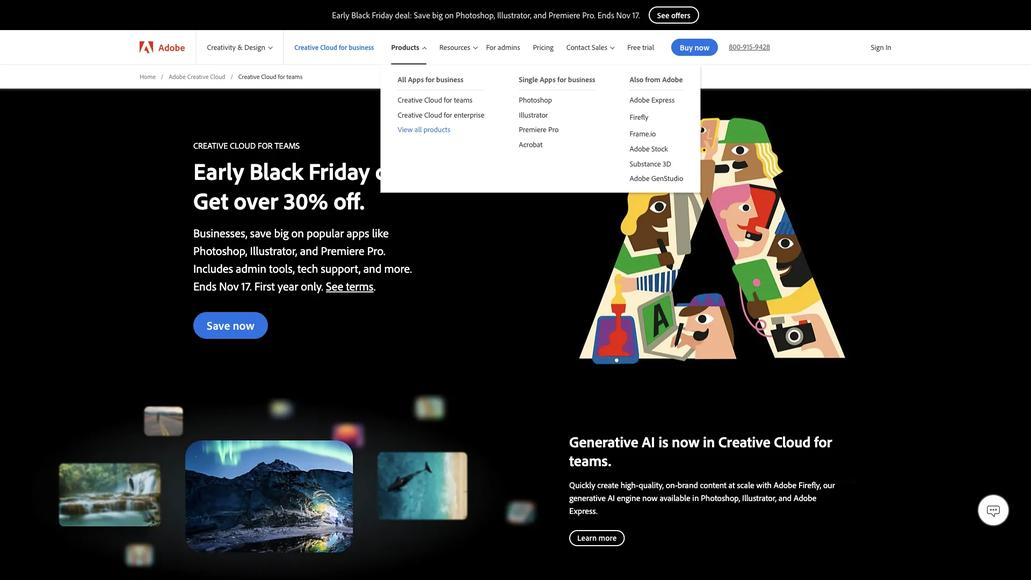 Task type: describe. For each thing, give the bounding box(es) containing it.
adobe stock
[[630, 144, 668, 153]]

learn
[[577, 533, 597, 543]]

pro. for businesses, save big on popular apps like photoshop, illustrator, and premiere pro. includes admin tools, tech support, and more. ends nov 17. first year only.
[[367, 243, 385, 258]]

is
[[659, 432, 669, 451]]

now inside quickly create high-quality, on-brand content at scale with adobe firefly, our generative ai engine now available in photoshop, illustrator, and adobe express.
[[642, 492, 658, 503]]

deal:
[[395, 10, 412, 20]]

engine
[[617, 492, 640, 503]]

915-
[[743, 42, 755, 51]]

pro
[[548, 125, 559, 134]]

view
[[398, 125, 413, 134]]

creative down creativity
[[187, 72, 209, 80]]

home
[[140, 72, 156, 80]]

adobe link
[[129, 30, 196, 64]]

photoshop, for deal:
[[456, 10, 495, 20]]

content
[[700, 480, 727, 490]]

enterprise
[[454, 110, 485, 119]]

teams.
[[569, 451, 611, 470]]

early inside creative cloud for teams early black friday deal. get over 30% off.
[[193, 156, 244, 186]]

creativity & design
[[207, 43, 265, 52]]

0 vertical spatial black
[[351, 10, 370, 20]]

apps for all
[[408, 75, 424, 84]]

creative
[[193, 140, 228, 151]]

early black friday deal: save big on photoshop, illustrator, and premiere pro. ends nov 17.
[[332, 10, 640, 20]]

illustrator
[[519, 110, 548, 119]]

our
[[823, 480, 835, 490]]

illustrator, for save
[[497, 10, 532, 20]]

creative right the design
[[294, 43, 319, 52]]

quickly
[[569, 480, 596, 490]]

creative cloud for business
[[294, 43, 374, 52]]

photoshop link
[[502, 90, 613, 107]]

single
[[519, 75, 538, 84]]

in inside quickly create high-quality, on-brand content at scale with adobe firefly, our generative ai engine now available in photoshop, illustrator, and adobe express.
[[693, 492, 699, 503]]

0 vertical spatial ends
[[598, 10, 614, 20]]

products
[[424, 125, 451, 134]]

see
[[326, 278, 343, 293]]

tech
[[298, 261, 318, 276]]

firefly,
[[799, 480, 821, 490]]

800-915-9428
[[729, 42, 770, 51]]

free trial
[[628, 43, 654, 52]]

17. inside businesses, save big on popular apps like photoshop, illustrator, and premiere pro. includes admin tools, tech support, and more. ends nov 17. first year only.
[[241, 278, 252, 293]]

learn more link
[[569, 530, 625, 546]]

0 vertical spatial teams
[[287, 72, 303, 80]]

ai inside quickly create high-quality, on-brand content at scale with adobe firefly, our generative ai engine now available in photoshop, illustrator, and adobe express.
[[608, 492, 615, 503]]

adobe stock link
[[613, 141, 701, 156]]

learn more
[[577, 533, 617, 543]]

substance
[[630, 159, 661, 168]]

from
[[645, 75, 661, 84]]

&
[[238, 43, 243, 52]]

includes
[[193, 261, 233, 276]]

deal.
[[375, 156, 423, 186]]

and inside quickly create high-quality, on-brand content at scale with adobe firefly, our generative ai engine now available in photoshop, illustrator, and adobe express.
[[779, 492, 792, 503]]

also from adobe
[[630, 75, 683, 84]]

teams
[[275, 140, 300, 151]]

for
[[486, 43, 496, 52]]

sign in button
[[869, 38, 894, 56]]

also
[[630, 75, 644, 84]]

quickly create high-quality, on-brand content at scale with adobe firefly, our generative ai engine now available in photoshop, illustrator, and adobe express.
[[569, 480, 835, 516]]

express.
[[569, 505, 598, 516]]

creative inside generative ai is now in creative cloud for teams.
[[719, 432, 771, 451]]

adobe creative cloud link
[[169, 72, 225, 81]]

adobe up 'adobe creative cloud'
[[158, 41, 185, 53]]

view all products
[[398, 125, 451, 134]]

for admins
[[486, 43, 520, 52]]

0 vertical spatial friday
[[372, 10, 393, 20]]

popular
[[307, 225, 344, 240]]

adobe right home
[[169, 72, 186, 80]]

businesses, save big on popular apps like photoshop, illustrator, and premiere pro. includes admin tools, tech support, and more. ends nov 17. first year only.
[[193, 225, 412, 293]]

acrobat
[[519, 140, 543, 149]]

pricing link
[[527, 30, 560, 64]]

apps for single
[[540, 75, 556, 84]]

generative ai is now in creative cloud for teams.
[[569, 432, 832, 470]]

trial
[[643, 43, 654, 52]]

0 vertical spatial save
[[414, 10, 430, 20]]

big inside businesses, save big on popular apps like photoshop, illustrator, and premiere pro. includes admin tools, tech support, and more. ends nov 17. first year only.
[[274, 225, 289, 240]]

resources button
[[429, 30, 480, 64]]

see terms link
[[326, 278, 374, 293]]

800-
[[729, 42, 743, 51]]

get
[[193, 185, 228, 215]]

3d
[[663, 159, 671, 168]]

sales
[[592, 43, 608, 52]]

30%
[[284, 185, 328, 215]]

all
[[415, 125, 422, 134]]

creative up "view"
[[398, 110, 423, 119]]

adobe down 'substance'
[[630, 173, 650, 183]]

generative
[[569, 432, 639, 451]]

sign in
[[871, 42, 892, 52]]

creative cloud for business link
[[284, 30, 381, 64]]

pro. for early black friday deal: save big on photoshop, illustrator, and premiere pro. ends nov 17.
[[582, 10, 596, 20]]

express
[[652, 95, 675, 104]]

business for creative cloud for business
[[349, 43, 374, 52]]

more.
[[384, 261, 412, 276]]

cloud
[[230, 140, 256, 151]]

support,
[[321, 261, 361, 276]]

adobe genstudio link
[[613, 171, 701, 186]]

admins
[[498, 43, 520, 52]]

photoshop
[[519, 95, 552, 104]]

illustrator, for popular
[[250, 243, 297, 258]]

adobe genstudio
[[630, 173, 683, 183]]



Task type: locate. For each thing, give the bounding box(es) containing it.
2 horizontal spatial photoshop,
[[701, 492, 740, 503]]

1 vertical spatial in
[[693, 492, 699, 503]]

1 vertical spatial big
[[274, 225, 289, 240]]

apps right the all
[[408, 75, 424, 84]]

black up creative cloud for business
[[351, 10, 370, 20]]

0 vertical spatial big
[[432, 10, 443, 20]]

business up creative cloud for teams link
[[436, 75, 464, 84]]

0 vertical spatial illustrator,
[[497, 10, 532, 20]]

resources
[[439, 43, 470, 52]]

year
[[278, 278, 298, 293]]

cloud
[[320, 43, 337, 52], [210, 72, 225, 80], [261, 72, 276, 80], [424, 95, 442, 104], [424, 110, 442, 119], [774, 432, 811, 451]]

ai inside generative ai is now in creative cloud for teams.
[[642, 432, 655, 451]]

early down creative
[[193, 156, 244, 186]]

illustrator, up admins at top
[[497, 10, 532, 20]]

business
[[349, 43, 374, 52], [436, 75, 464, 84], [568, 75, 595, 84]]

premiere up support,
[[321, 243, 364, 258]]

contact
[[567, 43, 590, 52]]

1 horizontal spatial photoshop,
[[456, 10, 495, 20]]

see terms .
[[326, 278, 376, 293]]

frame.io link
[[613, 124, 701, 141]]

0 horizontal spatial photoshop,
[[193, 243, 247, 258]]

1 vertical spatial ends
[[193, 278, 216, 293]]

1 vertical spatial nov
[[219, 278, 239, 293]]

1 horizontal spatial premiere
[[519, 125, 547, 134]]

contact sales
[[567, 43, 608, 52]]

genstudio
[[652, 173, 683, 183]]

0 vertical spatial 17.
[[633, 10, 640, 20]]

illustrator, up tools,
[[250, 243, 297, 258]]

creative down the all
[[398, 95, 423, 104]]

creative cloud for enterprise
[[398, 110, 485, 119]]

1 horizontal spatial ai
[[642, 432, 655, 451]]

0 horizontal spatial teams
[[287, 72, 303, 80]]

photoshop, down businesses,
[[193, 243, 247, 258]]

2 horizontal spatial premiere
[[549, 10, 580, 20]]

1 vertical spatial illustrator,
[[250, 243, 297, 258]]

0 vertical spatial photoshop,
[[456, 10, 495, 20]]

save now link
[[193, 312, 268, 339]]

in inside generative ai is now in creative cloud for teams.
[[703, 432, 715, 451]]

pro. up contact sales
[[582, 10, 596, 20]]

products
[[391, 43, 419, 52]]

ends inside businesses, save big on popular apps like photoshop, illustrator, and premiere pro. includes admin tools, tech support, and more. ends nov 17. first year only.
[[193, 278, 216, 293]]

1 vertical spatial ai
[[608, 492, 615, 503]]

more
[[599, 533, 617, 543]]

adobe inside "link"
[[630, 95, 650, 104]]

0 horizontal spatial now
[[233, 317, 255, 332]]

creative cloud for teams
[[238, 72, 303, 80], [398, 95, 473, 104]]

first
[[254, 278, 275, 293]]

9428
[[755, 42, 770, 51]]

0 horizontal spatial save
[[207, 317, 230, 332]]

0 horizontal spatial nov
[[219, 278, 239, 293]]

now down first at the left
[[233, 317, 255, 332]]

photoshop, up for
[[456, 10, 495, 20]]

0 vertical spatial ai
[[642, 432, 655, 451]]

1 horizontal spatial apps
[[540, 75, 556, 84]]

0 horizontal spatial ends
[[193, 278, 216, 293]]

photoshop, down 'content'
[[701, 492, 740, 503]]

0 vertical spatial creative cloud for teams
[[238, 72, 303, 80]]

17. left first at the left
[[241, 278, 252, 293]]

0 horizontal spatial pro.
[[367, 243, 385, 258]]

0 horizontal spatial in
[[693, 492, 699, 503]]

home link
[[140, 72, 156, 81]]

1 vertical spatial save
[[207, 317, 230, 332]]

1 horizontal spatial black
[[351, 10, 370, 20]]

big
[[432, 10, 443, 20], [274, 225, 289, 240]]

business left products dropdown button
[[349, 43, 374, 52]]

0 horizontal spatial 17.
[[241, 278, 252, 293]]

black
[[351, 10, 370, 20], [249, 156, 303, 186]]

1 horizontal spatial on
[[445, 10, 454, 20]]

admin
[[236, 261, 266, 276]]

stock
[[652, 144, 668, 153]]

0 vertical spatial nov
[[616, 10, 631, 20]]

pro. down like
[[367, 243, 385, 258]]

1 vertical spatial creative cloud for teams
[[398, 95, 473, 104]]

1 vertical spatial teams
[[454, 95, 473, 104]]

1 vertical spatial black
[[249, 156, 303, 186]]

terms
[[346, 278, 374, 293]]

ends down includes
[[193, 278, 216, 293]]

businesses,
[[193, 225, 247, 240]]

adobe up firefly
[[630, 95, 650, 104]]

on inside businesses, save big on popular apps like photoshop, illustrator, and premiere pro. includes admin tools, tech support, and more. ends nov 17. first year only.
[[291, 225, 304, 240]]

1 horizontal spatial business
[[436, 75, 464, 84]]

on up resources popup button
[[445, 10, 454, 20]]

premiere pro link
[[502, 122, 613, 137]]

adobe right from
[[662, 75, 683, 84]]

nov inside businesses, save big on popular apps like photoshop, illustrator, and premiere pro. includes admin tools, tech support, and more. ends nov 17. first year only.
[[219, 278, 239, 293]]

800-915-9428 link
[[729, 42, 770, 51]]

off.
[[334, 185, 365, 215]]

ends up sales on the right
[[598, 10, 614, 20]]

1 vertical spatial early
[[193, 156, 244, 186]]

2 horizontal spatial now
[[672, 432, 700, 451]]

view all products link
[[381, 122, 502, 137]]

1 apps from the left
[[408, 75, 424, 84]]

brand
[[678, 480, 698, 490]]

0 vertical spatial early
[[332, 10, 349, 20]]

0 vertical spatial in
[[703, 432, 715, 451]]

1 vertical spatial on
[[291, 225, 304, 240]]

2 vertical spatial premiere
[[321, 243, 364, 258]]

creativity
[[207, 43, 236, 52]]

black inside creative cloud for teams early black friday deal. get over 30% off.
[[249, 156, 303, 186]]

for
[[258, 140, 273, 151]]

2 apps from the left
[[540, 75, 556, 84]]

ai down create
[[608, 492, 615, 503]]

business up the 'photoshop' link
[[568, 75, 595, 84]]

black down 'teams'
[[249, 156, 303, 186]]

1 horizontal spatial creative cloud for teams
[[398, 95, 473, 104]]

generative
[[569, 492, 606, 503]]

frame.io
[[630, 129, 656, 138]]

ai left is
[[642, 432, 655, 451]]

2 vertical spatial illustrator,
[[742, 492, 777, 503]]

teams down creative cloud for business link
[[287, 72, 303, 80]]

1 horizontal spatial illustrator,
[[497, 10, 532, 20]]

photoshop, inside businesses, save big on popular apps like photoshop, illustrator, and premiere pro. includes admin tools, tech support, and more. ends nov 17. first year only.
[[193, 243, 247, 258]]

ends
[[598, 10, 614, 20], [193, 278, 216, 293]]

all
[[398, 75, 406, 84]]

1 horizontal spatial teams
[[454, 95, 473, 104]]

in down brand
[[693, 492, 699, 503]]

only.
[[301, 278, 323, 293]]

premiere inside businesses, save big on popular apps like photoshop, illustrator, and premiere pro. includes admin tools, tech support, and more. ends nov 17. first year only.
[[321, 243, 364, 258]]

1 vertical spatial now
[[672, 432, 700, 451]]

1 horizontal spatial big
[[432, 10, 443, 20]]

substance 3d link
[[613, 156, 701, 171]]

illustrator link
[[502, 107, 613, 122]]

0 horizontal spatial creative cloud for teams
[[238, 72, 303, 80]]

now right is
[[672, 432, 700, 451]]

0 horizontal spatial apps
[[408, 75, 424, 84]]

now
[[233, 317, 255, 332], [672, 432, 700, 451], [642, 492, 658, 503]]

quality,
[[639, 480, 664, 490]]

pro. inside businesses, save big on popular apps like photoshop, illustrator, and premiere pro. includes admin tools, tech support, and more. ends nov 17. first year only.
[[367, 243, 385, 258]]

cloud inside generative ai is now in creative cloud for teams.
[[774, 432, 811, 451]]

adobe express link
[[613, 90, 701, 107]]

over
[[234, 185, 278, 215]]

creative cloud for teams down the design
[[238, 72, 303, 80]]

substance 3d
[[630, 159, 671, 168]]

apps
[[408, 75, 424, 84], [540, 75, 556, 84]]

1 horizontal spatial nov
[[616, 10, 631, 20]]

single apps for business
[[519, 75, 595, 84]]

0 vertical spatial premiere
[[549, 10, 580, 20]]

illustrator, inside quickly create high-quality, on-brand content at scale with adobe firefly, our generative ai engine now available in photoshop, illustrator, and adobe express.
[[742, 492, 777, 503]]

0 vertical spatial now
[[233, 317, 255, 332]]

on left popular
[[291, 225, 304, 240]]

adobe down firefly,
[[794, 492, 817, 503]]

adobe down frame.io
[[630, 144, 650, 153]]

pricing
[[533, 43, 554, 52]]

save
[[250, 225, 271, 240]]

1 vertical spatial premiere
[[519, 125, 547, 134]]

apps right 'single'
[[540, 75, 556, 84]]

1 horizontal spatial save
[[414, 10, 430, 20]]

0 horizontal spatial big
[[274, 225, 289, 240]]

2 vertical spatial now
[[642, 492, 658, 503]]

for admins link
[[480, 30, 527, 64]]

now down quality,
[[642, 492, 658, 503]]

0 horizontal spatial business
[[349, 43, 374, 52]]

0 horizontal spatial illustrator,
[[250, 243, 297, 258]]

photoshop, inside quickly create high-quality, on-brand content at scale with adobe firefly, our generative ai engine now available in photoshop, illustrator, and adobe express.
[[701, 492, 740, 503]]

firefly
[[630, 112, 649, 121]]

0 horizontal spatial ai
[[608, 492, 615, 503]]

0 horizontal spatial friday
[[309, 156, 370, 186]]

tools,
[[269, 261, 295, 276]]

firefly link
[[613, 107, 701, 124]]

illustrator,
[[497, 10, 532, 20], [250, 243, 297, 258], [742, 492, 777, 503]]

friday inside creative cloud for teams early black friday deal. get over 30% off.
[[309, 156, 370, 186]]

premiere down illustrator
[[519, 125, 547, 134]]

illustrator, down with
[[742, 492, 777, 503]]

0 horizontal spatial early
[[193, 156, 244, 186]]

with
[[757, 480, 772, 490]]

premiere for businesses, save big on popular apps like photoshop, illustrator, and premiere pro. includes admin tools, tech support, and more. ends nov 17. first year only.
[[321, 243, 364, 258]]

1 horizontal spatial in
[[703, 432, 715, 451]]

premiere for early black friday deal: save big on photoshop, illustrator, and premiere pro. ends nov 17.
[[549, 10, 580, 20]]

1 vertical spatial 17.
[[241, 278, 252, 293]]

1 vertical spatial friday
[[309, 156, 370, 186]]

adobe
[[158, 41, 185, 53], [169, 72, 186, 80], [662, 75, 683, 84], [630, 95, 650, 104], [630, 144, 650, 153], [630, 173, 650, 183], [774, 480, 797, 490], [794, 492, 817, 503]]

creative cloud for teams up creative cloud for enterprise
[[398, 95, 473, 104]]

17. up free
[[633, 10, 640, 20]]

available
[[660, 492, 691, 503]]

0 horizontal spatial premiere
[[321, 243, 364, 258]]

0 vertical spatial on
[[445, 10, 454, 20]]

1 horizontal spatial ends
[[598, 10, 614, 20]]

0 vertical spatial pro.
[[582, 10, 596, 20]]

2 vertical spatial photoshop,
[[701, 492, 740, 503]]

acrobat link
[[502, 137, 613, 152]]

business for all apps for business
[[436, 75, 464, 84]]

nov down includes
[[219, 278, 239, 293]]

premiere up contact
[[549, 10, 580, 20]]

creative cloud for teams link
[[381, 90, 502, 107]]

0 horizontal spatial black
[[249, 156, 303, 186]]

0 horizontal spatial on
[[291, 225, 304, 240]]

big right the save
[[274, 225, 289, 240]]

adobe express
[[630, 95, 675, 104]]

for inside generative ai is now in creative cloud for teams.
[[814, 432, 832, 451]]

1 horizontal spatial now
[[642, 492, 658, 503]]

1 horizontal spatial early
[[332, 10, 349, 20]]

2 horizontal spatial business
[[568, 75, 595, 84]]

1 vertical spatial photoshop,
[[193, 243, 247, 258]]

business for single apps for business
[[568, 75, 595, 84]]

contact sales button
[[560, 30, 621, 64]]

illustrator, inside businesses, save big on popular apps like photoshop, illustrator, and premiere pro. includes admin tools, tech support, and more. ends nov 17. first year only.
[[250, 243, 297, 258]]

business inside creative cloud for business link
[[349, 43, 374, 52]]

now inside generative ai is now in creative cloud for teams.
[[672, 432, 700, 451]]

photoshop, for on
[[193, 243, 247, 258]]

early up creative cloud for business
[[332, 10, 349, 20]]

design
[[244, 43, 265, 52]]

in
[[703, 432, 715, 451], [693, 492, 699, 503]]

1 horizontal spatial friday
[[372, 10, 393, 20]]

creative down the design
[[238, 72, 260, 80]]

2 horizontal spatial illustrator,
[[742, 492, 777, 503]]

nov up free
[[616, 10, 631, 20]]

big right deal:
[[432, 10, 443, 20]]

teams up enterprise
[[454, 95, 473, 104]]

1 horizontal spatial pro.
[[582, 10, 596, 20]]

in up 'content'
[[703, 432, 715, 451]]

.
[[374, 278, 376, 293]]

1 vertical spatial pro.
[[367, 243, 385, 258]]

creative up "scale"
[[719, 432, 771, 451]]

premiere pro
[[519, 125, 559, 134]]

on-
[[666, 480, 678, 490]]

adobe right with
[[774, 480, 797, 490]]

1 horizontal spatial 17.
[[633, 10, 640, 20]]



Task type: vqa. For each thing, say whether or not it's contained in the screenshot.
middle Photoshop,
yes



